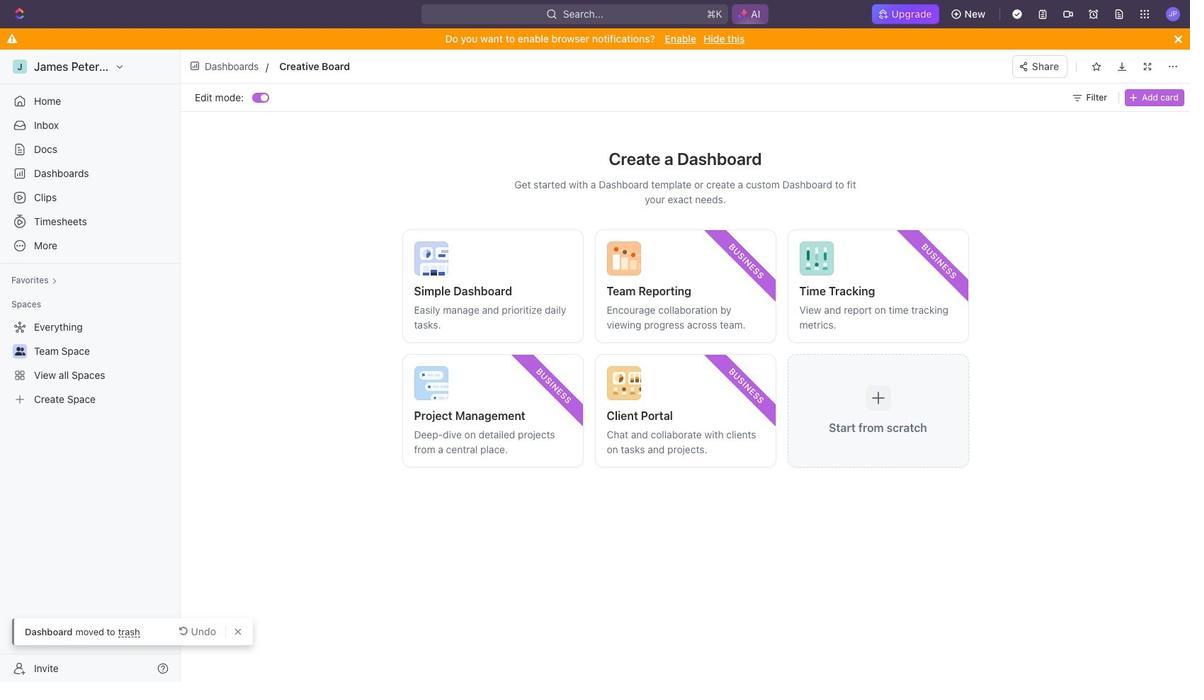 Task type: describe. For each thing, give the bounding box(es) containing it.
client portal image
[[607, 366, 641, 400]]

project management image
[[414, 366, 448, 400]]

sidebar navigation
[[0, 50, 184, 683]]

tree inside 'sidebar' navigation
[[6, 316, 174, 411]]



Task type: vqa. For each thing, say whether or not it's contained in the screenshot.
tree inside Sidebar navigation
yes



Task type: locate. For each thing, give the bounding box(es) containing it.
team reporting image
[[607, 242, 641, 276]]

None text field
[[279, 57, 588, 75]]

user group image
[[15, 347, 25, 356]]

simple dashboard image
[[414, 242, 448, 276]]

tree
[[6, 316, 174, 411]]

time tracking image
[[800, 242, 834, 276]]

james peterson's workspace, , element
[[13, 60, 27, 74]]



